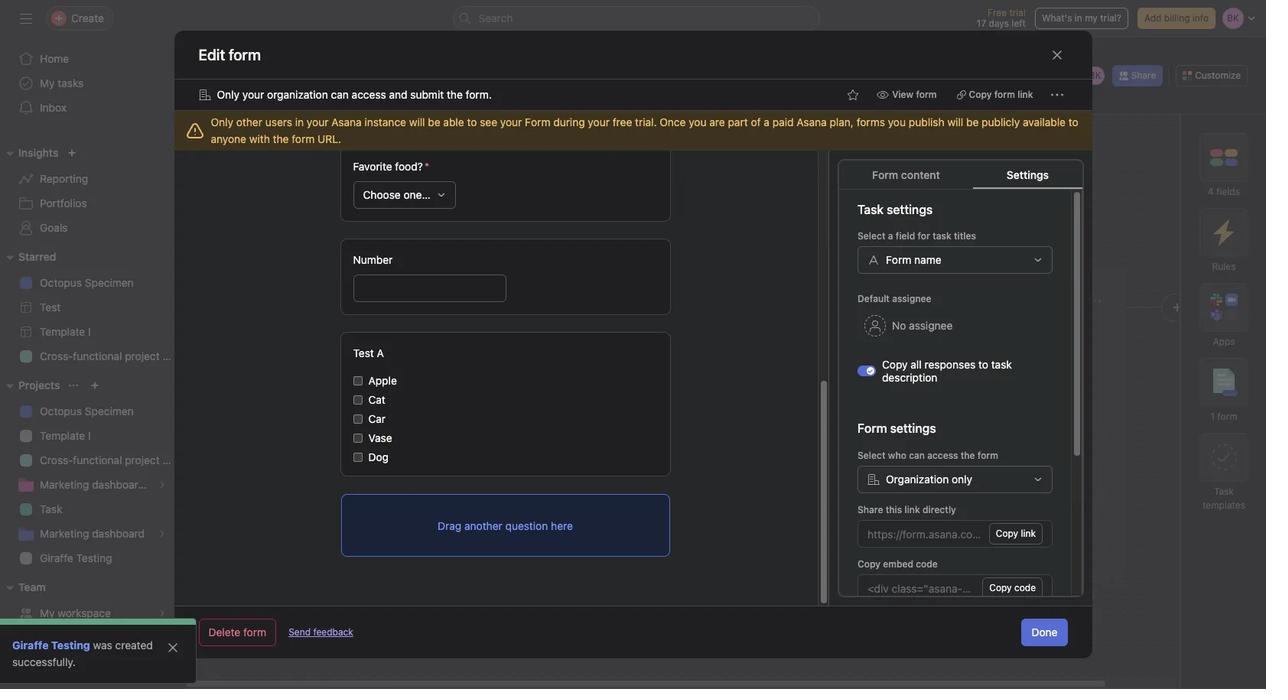 Task type: describe. For each thing, give the bounding box(es) containing it.
only for only your organization can access and submit the form.
[[217, 88, 240, 101]]

send feedback link
[[289, 626, 353, 640]]

delete form
[[209, 626, 266, 639]]

4 fields
[[1208, 186, 1240, 197]]

responses
[[924, 358, 976, 371]]

added
[[716, 291, 759, 309]]

drag
[[437, 519, 461, 532]]

form inside only other users in your asana instance will be able to see your form during your free trial.  once you are part of a paid asana plan, forms you publish will be publicly available to anyone with the form url.
[[525, 116, 551, 129]]

this inside the "when tasks move to this section, what should happen automatically?"
[[963, 389, 980, 401]]

1 vertical spatial giraffe testing link
[[12, 639, 90, 652]]

test for test a
[[353, 347, 374, 360]]

to inside copy all responses to task description
[[978, 358, 988, 371]]

workflow
[[554, 96, 602, 109]]

dashboards
[[92, 478, 150, 491]]

my tasks link
[[9, 71, 174, 96]]

embed
[[883, 559, 913, 570]]

your down calendar
[[500, 116, 522, 129]]

successfully.
[[12, 656, 76, 669]]

workspace
[[58, 607, 111, 620]]

favorite food? *
[[353, 160, 429, 173]]

in inside start building your workflow in two minutes automate your team's process and keep work flowing.
[[321, 359, 340, 388]]

messages
[[737, 96, 788, 109]]

specimen for test
[[85, 276, 134, 289]]

see
[[480, 116, 498, 129]]

a inside only other users in your asana instance will be able to see your form during your free trial.  once you are part of a paid asana plan, forms you publish will be publicly available to anyone with the form url.
[[764, 116, 770, 129]]

1 vertical spatial giraffe testing
[[12, 639, 90, 652]]

section,
[[982, 389, 1018, 401]]

copy all responses to task description
[[882, 358, 1012, 384]]

being
[[674, 291, 712, 309]]

board
[[344, 96, 374, 109]]

template for first template i link from the bottom
[[40, 429, 85, 442]]

insights
[[18, 146, 58, 159]]

test a
[[353, 347, 384, 360]]

code inside button
[[1014, 582, 1036, 594]]

0 horizontal spatial access
[[352, 88, 386, 101]]

1 horizontal spatial portfolios
[[251, 46, 298, 59]]

1 horizontal spatial portfolios link
[[251, 44, 298, 61]]

for
[[918, 230, 930, 242]]

days
[[989, 18, 1009, 29]]

1 horizontal spatial access
[[927, 450, 958, 461]]

food?
[[395, 160, 423, 173]]

1 asana from the left
[[332, 116, 362, 129]]

1 vertical spatial giraffe
[[12, 639, 49, 652]]

two minutes
[[345, 359, 473, 388]]

form for form name
[[886, 253, 911, 266]]

link for form
[[1018, 89, 1034, 100]]

marketing dashboard link
[[9, 522, 174, 546]]

octopus for starred
[[40, 276, 82, 289]]

files
[[818, 96, 842, 109]]

form for delete form
[[243, 626, 266, 639]]

organization only
[[886, 473, 972, 486]]

settings
[[1007, 168, 1049, 181]]

question
[[505, 519, 548, 532]]

template i inside projects element
[[40, 429, 91, 442]]

cross- for cross-functional project plan link inside starred element
[[40, 350, 73, 363]]

project for cross-functional project plan link inside starred element
[[125, 350, 160, 363]]

inbox link
[[9, 96, 174, 120]]

starred element
[[0, 243, 184, 372]]

teams element
[[0, 574, 184, 629]]

3
[[887, 349, 893, 361]]

task for for
[[933, 230, 951, 242]]

only for only other users in your asana instance will be able to see your form during your free trial.  once you are part of a paid asana plan, forms you publish will be publicly available to anyone with the form url.
[[211, 116, 233, 129]]

organization
[[886, 473, 949, 486]]

insights element
[[0, 139, 184, 243]]

edit form
[[199, 46, 261, 63]]

task settings
[[857, 203, 933, 217]]

task link
[[9, 497, 174, 522]]

untitled section
[[869, 318, 959, 332]]

only your organization can access and submit the form.
[[217, 88, 492, 101]]

close this dialog image
[[1051, 49, 1063, 61]]

timeline
[[405, 96, 448, 109]]

list image
[[211, 56, 230, 74]]

assignee for default assignee
[[892, 293, 931, 305]]

project for cross-functional project plan link in the projects element
[[125, 454, 160, 467]]

happen
[[872, 403, 905, 414]]

add to starred image
[[385, 69, 397, 81]]

only
[[952, 473, 972, 486]]

starred
[[18, 250, 56, 263]]

start
[[220, 329, 271, 358]]

rules
[[1213, 261, 1236, 272]]

copy link
[[996, 528, 1036, 540]]

view form button
[[870, 84, 944, 106]]

2 vertical spatial the
[[961, 450, 975, 461]]

1 vertical spatial testing
[[51, 639, 90, 652]]

no assignee button
[[857, 312, 960, 340]]

copy form link
[[969, 89, 1034, 100]]

2 you from the left
[[888, 116, 906, 129]]

cross-functional project plan for cross-functional project plan link in the projects element
[[40, 454, 184, 467]]

search button
[[453, 6, 820, 31]]

reporting link
[[9, 167, 174, 191]]

trial?
[[1101, 12, 1122, 24]]

created
[[115, 639, 153, 652]]

delete
[[209, 626, 241, 639]]

1 vertical spatial can
[[909, 450, 925, 461]]

forms
[[857, 116, 885, 129]]

organization
[[267, 88, 328, 101]]

functional for cross-functional project plan link inside starred element
[[73, 350, 122, 363]]

workflow
[[220, 359, 316, 388]]

1 be from the left
[[428, 116, 441, 129]]

task for task templates
[[1215, 486, 1234, 497]]

task for to
[[991, 358, 1012, 371]]

what's in my trial? button
[[1035, 8, 1129, 29]]

set assignee button
[[869, 425, 1106, 463]]

directly
[[923, 504, 956, 516]]

available
[[1023, 116, 1066, 129]]

form up add collaborators button
[[978, 450, 998, 461]]

your left team's
[[279, 396, 304, 410]]

view form
[[892, 89, 937, 100]]

marketing dashboards link
[[9, 473, 174, 497]]

hide sidebar image
[[20, 12, 32, 24]]

part
[[728, 116, 748, 129]]

submit
[[410, 88, 444, 101]]

testing inside projects element
[[76, 552, 112, 565]]

17
[[977, 18, 987, 29]]

tasks down section at the top
[[946, 349, 969, 361]]

cross- for cross-functional project plan link in the projects element
[[40, 454, 73, 467]]

copy for copy link
[[996, 528, 1018, 540]]

with
[[249, 132, 270, 145]]

1 vertical spatial portfolios link
[[9, 191, 174, 216]]

when tasks move to this section, what should happen automatically?
[[872, 389, 1074, 414]]

team button
[[0, 579, 46, 597]]

the inside only other users in your asana instance will be able to see your form during your free trial.  once you are part of a paid asana plan, forms you publish will be publicly available to anyone with the form url.
[[273, 132, 289, 145]]

home
[[40, 52, 69, 65]]

add collaborators
[[898, 485, 985, 498]]

test for test
[[40, 301, 61, 314]]

free
[[988, 7, 1007, 18]]

drag another question here
[[437, 519, 573, 532]]

projects element
[[0, 372, 184, 574]]

assignee for set assignee
[[917, 437, 961, 450]]

here
[[551, 519, 573, 532]]

cross-functional project plan link inside starred element
[[9, 344, 184, 369]]

was
[[93, 639, 112, 652]]

plan for cross-functional project plan link in the projects element
[[163, 454, 184, 467]]

a
[[377, 347, 384, 360]]

should
[[1044, 389, 1074, 401]]

left
[[1012, 18, 1026, 29]]

your up the other
[[242, 88, 264, 101]]

2 will from the left
[[948, 116, 964, 129]]

octopus for projects
[[40, 405, 82, 418]]

add for add collaborators
[[898, 485, 917, 498]]

form for form content
[[872, 168, 899, 181]]

other
[[236, 116, 262, 129]]

keep
[[421, 396, 449, 410]]

form for 1 form
[[1218, 411, 1238, 422]]

of
[[751, 116, 761, 129]]

starred button
[[0, 248, 56, 266]]

delete form button
[[199, 619, 276, 647]]

1 will from the left
[[409, 116, 425, 129]]

list link
[[283, 94, 314, 111]]

template i inside starred element
[[40, 325, 91, 338]]



Task type: vqa. For each thing, say whether or not it's contained in the screenshot.
top is
no



Task type: locate. For each thing, give the bounding box(es) containing it.
test inside "link"
[[40, 301, 61, 314]]

messages link
[[725, 94, 788, 111]]

octopus specimen up 'test' "link"
[[40, 276, 134, 289]]

2 cross-functional project plan from the top
[[40, 454, 184, 467]]

copy inside copy form link button
[[969, 89, 992, 100]]

1 vertical spatial link
[[905, 504, 920, 516]]

octopus specimen for template i
[[40, 405, 134, 418]]

1 horizontal spatial task
[[991, 358, 1012, 371]]

0 horizontal spatial this
[[886, 504, 902, 516]]

this project?
[[633, 313, 717, 330]]

0 vertical spatial a
[[764, 116, 770, 129]]

template for second template i link from the bottom
[[40, 325, 85, 338]]

tasks
[[58, 77, 84, 90], [633, 291, 670, 309], [946, 349, 969, 361], [900, 389, 923, 401]]

testing down marketing dashboard link
[[76, 552, 112, 565]]

assignee for no assignee
[[909, 319, 953, 332]]

to right added on the top of the page
[[763, 291, 777, 309]]

1 vertical spatial assignee
[[909, 319, 953, 332]]

favorite
[[353, 160, 392, 173]]

octopus
[[40, 276, 82, 289], [40, 405, 82, 418]]

octopus inside projects element
[[40, 405, 82, 418]]

plan inside projects element
[[163, 454, 184, 467]]

form right view
[[916, 89, 937, 100]]

my for my tasks
[[40, 77, 55, 90]]

i
[[88, 325, 91, 338], [88, 429, 91, 442]]

0 vertical spatial add
[[1145, 12, 1162, 24]]

2 marketing from the top
[[40, 527, 89, 540]]

assignee up 3 incomplete tasks
[[909, 319, 953, 332]]

select for task settings
[[857, 230, 885, 242]]

access up organization only dropdown button
[[927, 450, 958, 461]]

calendar link
[[466, 94, 524, 111]]

link inside "button"
[[1021, 528, 1036, 540]]

octopus down starred
[[40, 276, 82, 289]]

0 vertical spatial share
[[1132, 70, 1157, 81]]

1 octopus specimen link from the top
[[9, 271, 174, 295]]

the left form.
[[447, 88, 463, 101]]

2 specimen from the top
[[85, 405, 134, 418]]

test inside edit form dialog
[[353, 347, 374, 360]]

all
[[911, 358, 922, 371]]

1 horizontal spatial asana
[[797, 116, 827, 129]]

in up team's
[[321, 359, 340, 388]]

cross- inside starred element
[[40, 350, 73, 363]]

2 horizontal spatial in
[[1075, 12, 1083, 24]]

share for share
[[1132, 70, 1157, 81]]

marketing for marketing dashboards
[[40, 478, 89, 491]]

add left billing
[[1145, 12, 1162, 24]]

test left a
[[353, 347, 374, 360]]

are inside 'how are tasks being added to this project?'
[[608, 291, 630, 309]]

assignee inside button
[[917, 437, 961, 450]]

2 template from the top
[[40, 429, 85, 442]]

in inside only other users in your asana instance will be able to see your form during your free trial.  once you are part of a paid asana plan, forms you publish will be publicly available to anyone with the form url.
[[295, 116, 304, 129]]

0 horizontal spatial task
[[40, 503, 62, 516]]

1 vertical spatial my
[[40, 607, 55, 620]]

form
[[916, 89, 937, 100], [995, 89, 1015, 100], [292, 132, 315, 145], [1218, 411, 1238, 422], [978, 450, 998, 461], [243, 626, 266, 639]]

2 plan from the top
[[163, 454, 184, 467]]

form left during
[[525, 116, 551, 129]]

2 template i link from the top
[[9, 424, 174, 448]]

1 horizontal spatial this
[[963, 389, 980, 401]]

2 vertical spatial form
[[886, 253, 911, 266]]

timeline link
[[393, 94, 448, 111]]

tasks down the description
[[900, 389, 923, 401]]

projects
[[18, 379, 60, 392]]

task up templates
[[1215, 486, 1234, 497]]

i inside projects element
[[88, 429, 91, 442]]

goals link
[[9, 216, 174, 240]]

2 functional from the top
[[73, 454, 122, 467]]

i for second template i link from the bottom
[[88, 325, 91, 338]]

marketing inside "link"
[[40, 478, 89, 491]]

copy down copy link "button"
[[989, 582, 1012, 594]]

cross- up projects
[[40, 350, 73, 363]]

1 horizontal spatial be
[[967, 116, 979, 129]]

plan inside starred element
[[163, 350, 184, 363]]

2 be from the left
[[967, 116, 979, 129]]

1 octopus from the top
[[40, 276, 82, 289]]

cross-functional project plan link down 'test' "link"
[[9, 344, 184, 369]]

1 horizontal spatial in
[[321, 359, 340, 388]]

cross-functional project plan inside starred element
[[40, 350, 184, 363]]

plan,
[[830, 116, 854, 129]]

1 vertical spatial test
[[353, 347, 374, 360]]

1 vertical spatial code
[[1014, 582, 1036, 594]]

task inside copy all responses to task description
[[991, 358, 1012, 371]]

specimen up dashboards
[[85, 405, 134, 418]]

copy for copy form link
[[969, 89, 992, 100]]

none text field inside edit form dialog
[[867, 582, 976, 595]]

template inside starred element
[[40, 325, 85, 338]]

0 horizontal spatial are
[[608, 291, 630, 309]]

trial.
[[635, 116, 657, 129]]

0 vertical spatial code
[[916, 559, 938, 570]]

you
[[689, 116, 707, 129], [888, 116, 906, 129]]

1 vertical spatial a
[[888, 230, 893, 242]]

i up 'marketing dashboards'
[[88, 429, 91, 442]]

0 horizontal spatial portfolios
[[40, 197, 87, 210]]

copy for copy embed code
[[857, 559, 880, 570]]

1 my from the top
[[40, 77, 55, 90]]

test down starred
[[40, 301, 61, 314]]

will down timeline link
[[409, 116, 425, 129]]

0 vertical spatial marketing
[[40, 478, 89, 491]]

0 horizontal spatial in
[[295, 116, 304, 129]]

home link
[[9, 47, 174, 71]]

0 vertical spatial are
[[710, 116, 725, 129]]

and inside edit form dialog
[[389, 88, 408, 101]]

publicly
[[982, 116, 1020, 129]]

1 form
[[1211, 411, 1238, 422]]

portfolios link down reporting
[[9, 191, 174, 216]]

0 horizontal spatial the
[[273, 132, 289, 145]]

copy code
[[989, 582, 1036, 594]]

plan for cross-functional project plan link inside starred element
[[163, 350, 184, 363]]

1 vertical spatial functional
[[73, 454, 122, 467]]

specimen inside starred element
[[85, 276, 134, 289]]

are inside only other users in your asana instance will be able to see your form during your free trial.  once you are part of a paid asana plan, forms you publish will be publicly available to anyone with the form url.
[[710, 116, 725, 129]]

1 vertical spatial the
[[273, 132, 289, 145]]

0 vertical spatial and
[[389, 88, 408, 101]]

marketing for marketing dashboard
[[40, 527, 89, 540]]

this inside edit form dialog
[[886, 504, 902, 516]]

0 vertical spatial template i
[[40, 325, 91, 338]]

functional inside starred element
[[73, 350, 122, 363]]

1 horizontal spatial will
[[948, 116, 964, 129]]

form name
[[886, 253, 941, 266]]

assignee right set
[[917, 437, 961, 450]]

code up 'done'
[[1014, 582, 1036, 594]]

and left keep
[[397, 396, 418, 410]]

2 cross-functional project plan link from the top
[[9, 448, 184, 473]]

1 vertical spatial select
[[857, 450, 885, 461]]

another
[[464, 519, 502, 532]]

form inside form name dropdown button
[[886, 253, 911, 266]]

cross- inside projects element
[[40, 454, 73, 467]]

1 template from the top
[[40, 325, 85, 338]]

add to starred image
[[847, 89, 860, 101]]

share inside edit form dialog
[[857, 504, 883, 516]]

2 project from the top
[[125, 454, 160, 467]]

default
[[857, 293, 890, 305]]

1 project from the top
[[125, 350, 160, 363]]

0 vertical spatial project
[[125, 350, 160, 363]]

giraffe testing inside giraffe testing link
[[40, 552, 112, 565]]

description
[[882, 371, 937, 384]]

giraffe testing link up successfully. at the left of page
[[12, 639, 90, 652]]

copy inside the copy code button
[[989, 582, 1012, 594]]

copy for copy all responses to task description
[[882, 358, 908, 371]]

0 vertical spatial plan
[[163, 350, 184, 363]]

form right delete
[[243, 626, 266, 639]]

share this link directly
[[857, 504, 956, 516]]

1 template i from the top
[[40, 325, 91, 338]]

copy inside copy link "button"
[[996, 528, 1018, 540]]

share for share this link directly
[[857, 504, 883, 516]]

tasks down home
[[58, 77, 84, 90]]

0 vertical spatial task
[[1215, 486, 1234, 497]]

marketing up task link on the left bottom of the page
[[40, 478, 89, 491]]

you right forms at top right
[[888, 116, 906, 129]]

only inside only other users in your asana instance will be able to see your form during your free trial.  once you are part of a paid asana plan, forms you publish will be publicly available to anyone with the form url.
[[211, 116, 233, 129]]

my for my workspace
[[40, 607, 55, 620]]

close image
[[167, 642, 179, 654]]

collaborators
[[920, 485, 985, 498]]

reporting
[[40, 172, 88, 185]]

view
[[892, 89, 914, 100]]

1 you from the left
[[689, 116, 707, 129]]

functional for cross-functional project plan link in the projects element
[[73, 454, 122, 467]]

octopus specimen for test
[[40, 276, 134, 289]]

cross-functional project plan inside projects element
[[40, 454, 184, 467]]

0 horizontal spatial code
[[916, 559, 938, 570]]

a left field
[[888, 230, 893, 242]]

1 vertical spatial only
[[211, 116, 233, 129]]

tasks inside global element
[[58, 77, 84, 90]]

add up share this link directly
[[898, 485, 917, 498]]

i inside starred element
[[88, 325, 91, 338]]

1 functional from the top
[[73, 350, 122, 363]]

share inside button
[[1132, 70, 1157, 81]]

are left part
[[710, 116, 725, 129]]

in left my
[[1075, 12, 1083, 24]]

0 vertical spatial template
[[40, 325, 85, 338]]

asana down files link at top right
[[797, 116, 827, 129]]

titles
[[954, 230, 976, 242]]

assignee
[[892, 293, 931, 305], [909, 319, 953, 332], [917, 437, 961, 450]]

to inside 'how are tasks being added to this project?'
[[763, 291, 777, 309]]

1 marketing from the top
[[40, 478, 89, 491]]

team
[[18, 581, 46, 594]]

giraffe testing link down marketing dashboard
[[9, 546, 174, 571]]

share right bk button
[[1132, 70, 1157, 81]]

0 vertical spatial only
[[217, 88, 240, 101]]

cross-functional project plan for cross-functional project plan link inside starred element
[[40, 350, 184, 363]]

i for first template i link from the bottom
[[88, 429, 91, 442]]

functional inside projects element
[[73, 454, 122, 467]]

only
[[217, 88, 240, 101], [211, 116, 233, 129]]

1 vertical spatial template i
[[40, 429, 91, 442]]

octopus inside starred element
[[40, 276, 82, 289]]

0 vertical spatial cross-functional project plan
[[40, 350, 184, 363]]

0 vertical spatial access
[[352, 88, 386, 101]]

edit form dialog
[[174, 0, 1092, 690]]

marketing
[[40, 478, 89, 491], [40, 527, 89, 540]]

to inside the "when tasks move to this section, what should happen automatically?"
[[952, 389, 961, 401]]

marketing dashboard
[[40, 527, 145, 540]]

link left more actions image
[[1018, 89, 1034, 100]]

select left field
[[857, 230, 885, 242]]

link up copy code
[[1021, 528, 1036, 540]]

octopus specimen link inside starred element
[[9, 271, 174, 295]]

form for copy form link
[[995, 89, 1015, 100]]

template inside projects element
[[40, 429, 85, 442]]

0 vertical spatial this
[[963, 389, 980, 401]]

octopus specimen down projects
[[40, 405, 134, 418]]

automatically?
[[907, 403, 972, 414]]

0 vertical spatial specimen
[[85, 276, 134, 289]]

specimen inside projects element
[[85, 405, 134, 418]]

1
[[1211, 411, 1215, 422]]

0 vertical spatial cross-
[[40, 350, 73, 363]]

organization only button
[[857, 466, 1053, 494]]

cross-functional project plan link inside projects element
[[9, 448, 184, 473]]

1 vertical spatial task
[[991, 358, 1012, 371]]

a right "of"
[[764, 116, 770, 129]]

1 horizontal spatial add
[[1145, 12, 1162, 24]]

0 vertical spatial testing
[[76, 552, 112, 565]]

what's in my trial?
[[1042, 12, 1122, 24]]

0 vertical spatial can
[[331, 88, 349, 101]]

the up only
[[961, 450, 975, 461]]

2 octopus specimen from the top
[[40, 405, 134, 418]]

move
[[926, 389, 949, 401]]

copy all responses to task description switch
[[857, 366, 876, 377]]

1 vertical spatial portfolios
[[40, 197, 87, 210]]

None text field
[[248, 61, 356, 89], [867, 528, 983, 541], [248, 61, 356, 89], [867, 528, 983, 541]]

my up the inbox
[[40, 77, 55, 90]]

link
[[1018, 89, 1034, 100], [905, 504, 920, 516], [1021, 528, 1036, 540]]

form up publicly
[[995, 89, 1015, 100]]

tasks inside the "when tasks move to this section, what should happen automatically?"
[[900, 389, 923, 401]]

will right publish
[[948, 116, 964, 129]]

1 vertical spatial template
[[40, 429, 85, 442]]

section
[[869, 294, 902, 306]]

form inside button
[[916, 89, 937, 100]]

no assignee
[[892, 319, 953, 332]]

0 vertical spatial the
[[447, 88, 463, 101]]

portfolios down reporting
[[40, 197, 87, 210]]

task inside task templates
[[1215, 486, 1234, 497]]

your up url.
[[307, 116, 329, 129]]

assignee inside dropdown button
[[909, 319, 953, 332]]

0 vertical spatial portfolios link
[[251, 44, 298, 61]]

1 horizontal spatial share
[[1132, 70, 1157, 81]]

the down users
[[273, 132, 289, 145]]

octopus specimen link down goals link
[[9, 271, 174, 295]]

link inside button
[[1018, 89, 1034, 100]]

my down team
[[40, 607, 55, 620]]

only other users in your asana instance will be able to see your form during your free trial.  once you are part of a paid asana plan, forms you publish will be publicly available to anyone with the form url.
[[211, 116, 1079, 145]]

template
[[40, 325, 85, 338], [40, 429, 85, 442]]

code right embed
[[916, 559, 938, 570]]

giraffe testing link inside projects element
[[9, 546, 174, 571]]

0 vertical spatial giraffe
[[40, 552, 73, 565]]

form for view form
[[916, 89, 937, 100]]

portfolios inside insights element
[[40, 197, 87, 210]]

feedback
[[313, 627, 353, 638]]

apps
[[1213, 336, 1236, 347]]

select for form settings
[[857, 450, 885, 461]]

2 template i from the top
[[40, 429, 91, 442]]

2 cross- from the top
[[40, 454, 73, 467]]

share up 'copy embed code'
[[857, 504, 883, 516]]

copy up publicly
[[969, 89, 992, 100]]

2 octopus from the top
[[40, 405, 82, 418]]

1 vertical spatial in
[[295, 116, 304, 129]]

giraffe testing
[[40, 552, 112, 565], [12, 639, 90, 652]]

form inside only other users in your asana instance will be able to see your form during your free trial.  once you are part of a paid asana plan, forms you publish will be publicly available to anyone with the form url.
[[292, 132, 315, 145]]

project up dashboards
[[125, 454, 160, 467]]

info
[[1193, 12, 1209, 24]]

None text field
[[867, 582, 976, 595]]

url.
[[318, 132, 341, 145]]

2 i from the top
[[88, 429, 91, 442]]

goals
[[40, 221, 68, 234]]

form down field
[[886, 253, 911, 266]]

0 horizontal spatial asana
[[332, 116, 362, 129]]

bk button
[[1085, 65, 1106, 86]]

0 horizontal spatial be
[[428, 116, 441, 129]]

1 vertical spatial plan
[[163, 454, 184, 467]]

1 horizontal spatial code
[[1014, 582, 1036, 594]]

1 vertical spatial form
[[872, 168, 899, 181]]

template down 'test' "link"
[[40, 325, 85, 338]]

2 asana from the left
[[797, 116, 827, 129]]

task down marketing dashboards "link"
[[40, 503, 62, 516]]

this down "organization"
[[886, 504, 902, 516]]

1 vertical spatial template i link
[[9, 424, 174, 448]]

in down 'list' link
[[295, 116, 304, 129]]

1 vertical spatial add
[[898, 485, 917, 498]]

octopus down projects
[[40, 405, 82, 418]]

template down projects
[[40, 429, 85, 442]]

task up section,
[[991, 358, 1012, 371]]

my inside global element
[[40, 77, 55, 90]]

1 vertical spatial cross-functional project plan link
[[9, 448, 184, 473]]

1 specimen from the top
[[85, 276, 134, 289]]

octopus specimen link down projects
[[9, 399, 174, 424]]

to left see
[[467, 116, 477, 129]]

2 vertical spatial link
[[1021, 528, 1036, 540]]

0 vertical spatial octopus specimen
[[40, 276, 134, 289]]

2 vertical spatial assignee
[[917, 437, 961, 450]]

add billing info button
[[1138, 8, 1216, 29]]

your up "two minutes"
[[366, 329, 412, 358]]

0 horizontal spatial portfolios link
[[9, 191, 174, 216]]

1 vertical spatial access
[[927, 450, 958, 461]]

access down add to starred icon at the top
[[352, 88, 386, 101]]

your left free
[[588, 116, 610, 129]]

0 vertical spatial giraffe testing
[[40, 552, 112, 565]]

project inside starred element
[[125, 350, 160, 363]]

1 cross-functional project plan from the top
[[40, 350, 184, 363]]

search
[[479, 11, 513, 24]]

giraffe
[[40, 552, 73, 565], [12, 639, 49, 652]]

link for this
[[905, 504, 920, 516]]

1 i from the top
[[88, 325, 91, 338]]

specimen for template i
[[85, 405, 134, 418]]

0 vertical spatial task
[[933, 230, 951, 242]]

copy down add collaborators button
[[996, 528, 1018, 540]]

code
[[916, 559, 938, 570], [1014, 582, 1036, 594]]

to right available at top right
[[1069, 116, 1079, 129]]

add billing info
[[1145, 12, 1209, 24]]

1 horizontal spatial can
[[909, 450, 925, 461]]

i down 'test' "link"
[[88, 325, 91, 338]]

set assignee
[[898, 437, 961, 450]]

copy for copy code
[[989, 582, 1012, 594]]

0 vertical spatial template i link
[[9, 320, 174, 344]]

1 octopus specimen from the top
[[40, 276, 134, 289]]

0 vertical spatial my
[[40, 77, 55, 90]]

overview
[[217, 96, 265, 109]]

octopus specimen link for test
[[9, 271, 174, 295]]

tasks inside 'how are tasks being added to this project?'
[[633, 291, 670, 309]]

to right responses
[[978, 358, 988, 371]]

1 vertical spatial share
[[857, 504, 883, 516]]

my workspace link
[[9, 602, 174, 626]]

octopus specimen inside starred element
[[40, 276, 134, 289]]

overview link
[[205, 94, 265, 111]]

and down add to starred icon at the top
[[389, 88, 408, 101]]

tasks up this project?
[[633, 291, 670, 309]]

testing up invite
[[51, 639, 90, 652]]

1 vertical spatial cross-functional project plan
[[40, 454, 184, 467]]

0 vertical spatial octopus
[[40, 276, 82, 289]]

my workspace
[[40, 607, 111, 620]]

copy inside copy all responses to task description
[[882, 358, 908, 371]]

form left url.
[[292, 132, 315, 145]]

are right the how
[[608, 291, 630, 309]]

you right once
[[689, 116, 707, 129]]

search list box
[[453, 6, 820, 31]]

1 vertical spatial project
[[125, 454, 160, 467]]

marketing down task link on the left bottom of the page
[[40, 527, 89, 540]]

1 vertical spatial octopus
[[40, 405, 82, 418]]

form left content
[[872, 168, 899, 181]]

0 vertical spatial form
[[525, 116, 551, 129]]

dashboard
[[651, 96, 706, 109]]

0 vertical spatial in
[[1075, 12, 1083, 24]]

0 horizontal spatial will
[[409, 116, 425, 129]]

testing
[[76, 552, 112, 565], [51, 639, 90, 652]]

1 vertical spatial octopus specimen link
[[9, 399, 174, 424]]

1 vertical spatial marketing
[[40, 527, 89, 540]]

1 vertical spatial specimen
[[85, 405, 134, 418]]

how are tasks being added to this project?
[[573, 291, 777, 330]]

and inside start building your workflow in two minutes automate your team's process and keep work flowing.
[[397, 396, 418, 410]]

once
[[660, 116, 686, 129]]

more actions image
[[1051, 89, 1063, 101]]

send feedback
[[289, 627, 353, 638]]

giraffe testing up successfully. at the left of page
[[12, 639, 90, 652]]

1 cross-functional project plan link from the top
[[9, 344, 184, 369]]

task
[[933, 230, 951, 242], [991, 358, 1012, 371]]

0 vertical spatial test
[[40, 301, 61, 314]]

copy
[[969, 89, 992, 100], [882, 358, 908, 371], [996, 528, 1018, 540], [857, 559, 880, 570], [989, 582, 1012, 594]]

1 cross- from the top
[[40, 350, 73, 363]]

template i link up 'marketing dashboards'
[[9, 424, 174, 448]]

asana down board link
[[332, 116, 362, 129]]

2 horizontal spatial the
[[961, 450, 975, 461]]

giraffe up team
[[40, 552, 73, 565]]

task inside task link
[[40, 503, 62, 516]]

portfolios up organization
[[251, 46, 298, 59]]

0 vertical spatial portfolios
[[251, 46, 298, 59]]

my inside teams element
[[40, 607, 55, 620]]

1 template i link from the top
[[9, 320, 174, 344]]

in inside button
[[1075, 12, 1083, 24]]

field
[[896, 230, 915, 242]]

giraffe testing down marketing dashboard link
[[40, 552, 112, 565]]

section
[[917, 318, 959, 332]]

untitled section button
[[869, 311, 1106, 339]]

to
[[467, 116, 477, 129], [1069, 116, 1079, 129], [763, 291, 777, 309], [978, 358, 988, 371], [952, 389, 961, 401]]

1 vertical spatial this
[[886, 504, 902, 516]]

*
[[424, 160, 429, 173]]

default assignee
[[857, 293, 931, 305]]

be left publicly
[[967, 116, 979, 129]]

form right 1
[[1218, 411, 1238, 422]]

copy link button
[[989, 523, 1043, 545]]

task for task
[[40, 503, 62, 516]]

2 my from the top
[[40, 607, 55, 620]]

share button
[[1112, 65, 1163, 86]]

projects button
[[0, 377, 60, 395]]

0 vertical spatial assignee
[[892, 293, 931, 305]]

only down list image at the top
[[217, 88, 240, 101]]

copy code button
[[982, 578, 1043, 599]]

can right who
[[909, 450, 925, 461]]

1 plan from the top
[[163, 350, 184, 363]]

cross-functional project plan down 'test' "link"
[[40, 350, 184, 363]]

octopus specimen link for template i
[[9, 399, 174, 424]]

2 octopus specimen link from the top
[[9, 399, 174, 424]]

giraffe inside projects element
[[40, 552, 73, 565]]

template i down 'test' "link"
[[40, 325, 91, 338]]

giraffe up successfully. at the left of page
[[12, 639, 49, 652]]

global element
[[0, 37, 184, 129]]

functional up 'marketing dashboards'
[[73, 454, 122, 467]]

add for add billing info
[[1145, 12, 1162, 24]]

can right list
[[331, 88, 349, 101]]

no
[[892, 319, 906, 332]]

1 select from the top
[[857, 230, 885, 242]]

form settings
[[857, 422, 936, 435]]

select who can access the form
[[857, 450, 998, 461]]

1 horizontal spatial task
[[1215, 486, 1234, 497]]

2 select from the top
[[857, 450, 885, 461]]

be left the able
[[428, 116, 441, 129]]

1 horizontal spatial test
[[353, 347, 374, 360]]

octopus specimen inside projects element
[[40, 405, 134, 418]]

during
[[554, 116, 585, 129]]

0 horizontal spatial a
[[764, 116, 770, 129]]

workflow link
[[542, 94, 602, 111]]



